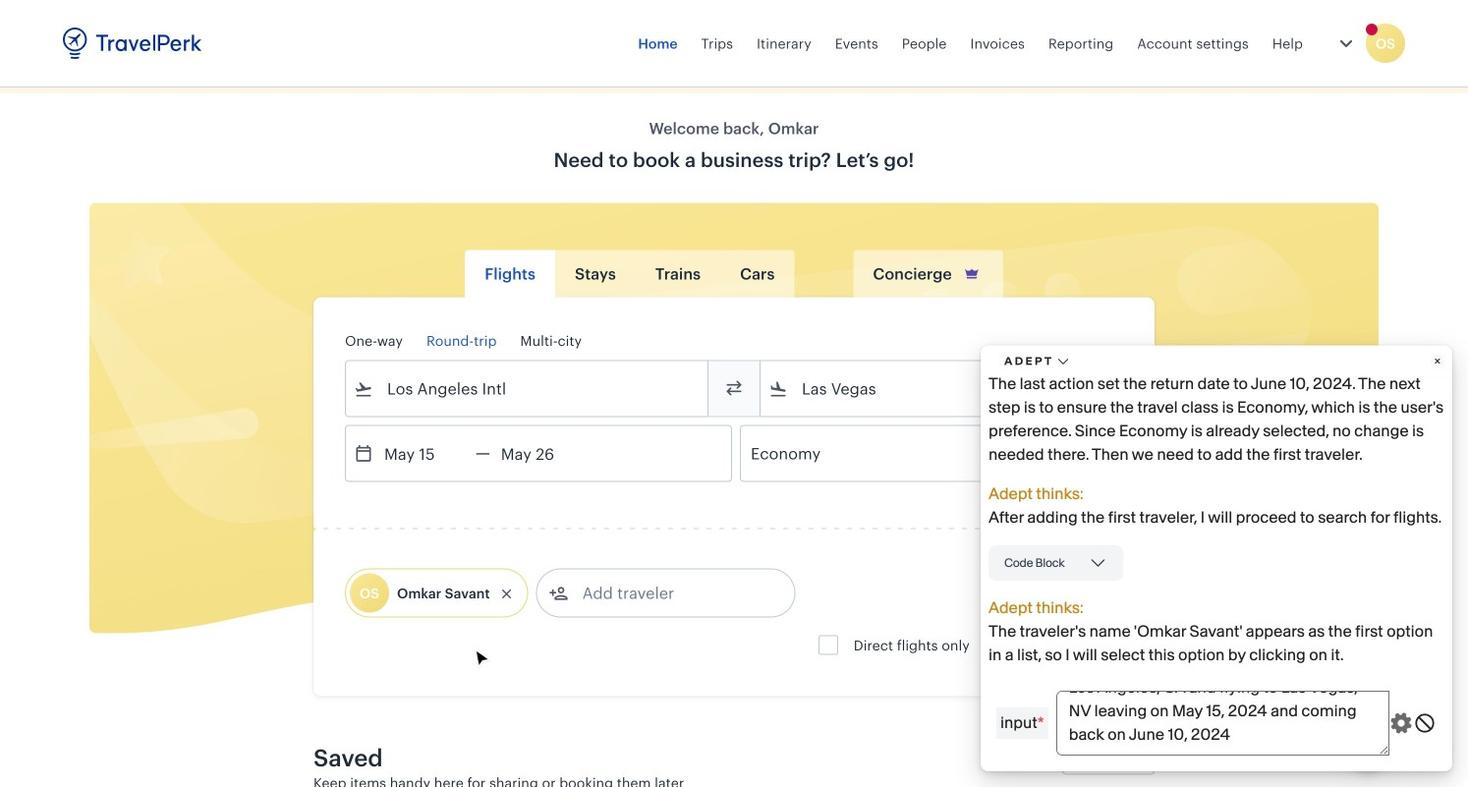 Task type: vqa. For each thing, say whether or not it's contained in the screenshot.
from search field
yes



Task type: locate. For each thing, give the bounding box(es) containing it.
Return text field
[[490, 426, 593, 481]]

To search field
[[789, 373, 1097, 405]]

Depart text field
[[374, 426, 476, 481]]



Task type: describe. For each thing, give the bounding box(es) containing it.
From search field
[[374, 373, 682, 405]]

Add traveler search field
[[569, 578, 773, 609]]



